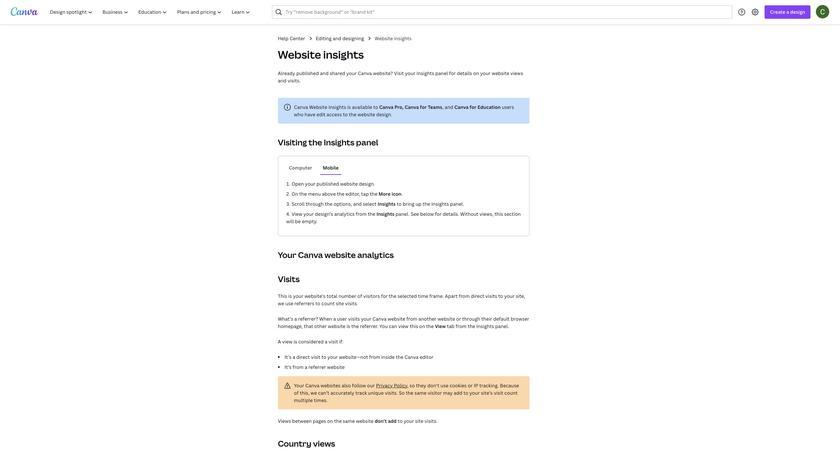 Task type: vqa. For each thing, say whether or not it's contained in the screenshot.


Task type: locate. For each thing, give the bounding box(es) containing it.
or up view tab from the insights panel.
[[456, 316, 461, 322]]

1 it's from the top
[[285, 354, 292, 361]]

visits. inside this is your website's total number of visitors for the selected time frame. apart from direct visits to your site, we use referrers to count site visits.
[[345, 301, 358, 307]]

count down the total
[[322, 301, 335, 307]]

they
[[416, 383, 426, 389]]

the left referrer.
[[352, 323, 359, 330]]

through inside what's a referrer? when a user visits your canva website from another website or through their default browser homepage, that other website is the referrer. you can view this on the
[[462, 316, 481, 322]]

1 vertical spatial we
[[311, 390, 317, 397]]

insights
[[394, 35, 412, 42], [323, 47, 364, 62]]

2 vertical spatial visit
[[494, 390, 504, 397]]

1 horizontal spatial visits
[[486, 293, 497, 300]]

we right this,
[[311, 390, 317, 397]]

0 horizontal spatial panel.
[[396, 211, 410, 217]]

0 vertical spatial view
[[398, 323, 409, 330]]

canva up this,
[[306, 383, 320, 389]]

see
[[411, 211, 419, 217]]

canva up visits
[[298, 250, 323, 261]]

add right don't at the bottom left
[[388, 418, 397, 425]]

0 horizontal spatial through
[[306, 201, 324, 207]]

site inside this is your website's total number of visitors for the selected time frame. apart from direct visits to your site, we use referrers to count site visits.
[[336, 301, 344, 307]]

visits. down privacy policy link
[[385, 390, 398, 397]]

is
[[347, 104, 351, 110], [288, 293, 292, 300], [347, 323, 350, 330], [294, 339, 297, 345]]

on
[[292, 191, 298, 197]]

this
[[495, 211, 503, 217], [410, 323, 418, 330]]

and
[[333, 35, 341, 42], [320, 70, 329, 77], [278, 78, 287, 84], [445, 104, 453, 110], [353, 201, 362, 207]]

and right editing
[[333, 35, 341, 42]]

visit
[[329, 339, 338, 345], [311, 354, 321, 361], [494, 390, 504, 397]]

1 vertical spatial views
[[313, 439, 335, 450]]

help
[[278, 35, 289, 42]]

website down center on the left top of page
[[278, 47, 321, 62]]

for right below
[[435, 211, 442, 217]]

0 horizontal spatial count
[[322, 301, 335, 307]]

your up empty.
[[304, 211, 314, 217]]

designing
[[343, 35, 364, 42]]

access
[[327, 111, 342, 118]]

1 horizontal spatial analytics
[[358, 250, 394, 261]]

published up above
[[317, 181, 339, 187]]

2 horizontal spatial visit
[[494, 390, 504, 397]]

0 vertical spatial ,
[[443, 104, 444, 110]]

1 horizontal spatial we
[[311, 390, 317, 397]]

1 vertical spatial visits
[[348, 316, 360, 322]]

0 horizontal spatial analytics
[[334, 211, 355, 217]]

view up "be"
[[292, 211, 302, 217]]

published
[[297, 70, 319, 77], [317, 181, 339, 187]]

view your design's analytics from the insights
[[292, 211, 395, 217]]

0 horizontal spatial insights
[[323, 47, 364, 62]]

country views
[[278, 439, 335, 450]]

1 horizontal spatial design.
[[376, 111, 393, 118]]

insights up the mobile
[[324, 137, 355, 148]]

the left selected
[[389, 293, 397, 300]]

our
[[367, 383, 375, 389]]

analytics for website
[[358, 250, 394, 261]]

visit up it's from a referrer website
[[311, 354, 321, 361]]

1 horizontal spatial of
[[358, 293, 362, 300]]

site down number
[[336, 301, 344, 307]]

1 horizontal spatial site
[[415, 418, 424, 425]]

direct up their
[[471, 293, 484, 300]]

privacy policy link
[[376, 383, 407, 389]]

1 horizontal spatial count
[[505, 390, 518, 397]]

0 horizontal spatial on
[[327, 418, 333, 425]]

follow
[[352, 383, 366, 389]]

direct inside this is your website's total number of visitors for the selected time frame. apart from direct visits to your site, we use referrers to count site visits.
[[471, 293, 484, 300]]

0 horizontal spatial or
[[456, 316, 461, 322]]

visits up their
[[486, 293, 497, 300]]

1 vertical spatial analytics
[[358, 250, 394, 261]]

1 horizontal spatial or
[[468, 383, 473, 389]]

for inside the panel. see below for details. without views, this section will be empty.
[[435, 211, 442, 217]]

for left education
[[470, 104, 477, 110]]

visit inside ", so they don't use cookies or ip tracking. because of this, we can't accurately track unique visits. so the same visitor may add to your site's visit count multiple times."
[[494, 390, 504, 397]]

0 horizontal spatial website insights
[[278, 47, 364, 62]]

accurately
[[331, 390, 354, 397]]

scroll
[[292, 201, 305, 207]]

center
[[290, 35, 305, 42]]

you
[[380, 323, 388, 330]]

tap
[[361, 191, 369, 197]]

use inside this is your website's total number of visitors for the selected time frame. apart from direct visits to your site, we use referrers to count site visits.
[[286, 301, 293, 307]]

section
[[504, 211, 521, 217]]

0 vertical spatial website insights
[[375, 35, 412, 42]]

is left considered
[[294, 339, 297, 345]]

your inside what's a referrer? when a user visits your canva website from another website or through their default browser homepage, that other website is the referrer. you can view this on the
[[361, 316, 372, 322]]

.
[[402, 191, 403, 197]]

canva inside already published and shared your canva website? visit your insights panel for details on your website views and visits.
[[358, 70, 372, 77]]

0 vertical spatial it's
[[285, 354, 292, 361]]

0 vertical spatial visits
[[486, 293, 497, 300]]

1 vertical spatial it's
[[285, 364, 292, 371]]

from down select
[[356, 211, 367, 217]]

from inside what's a referrer? when a user visits your canva website from another website or through their default browser homepage, that other website is the referrer. you can view this on the
[[407, 316, 418, 322]]

0 horizontal spatial view
[[282, 339, 293, 345]]

your left the site,
[[505, 293, 515, 300]]

canva right pro,
[[405, 104, 419, 110]]

visit left if: in the bottom left of the page
[[329, 339, 338, 345]]

0 vertical spatial design.
[[376, 111, 393, 118]]

0 horizontal spatial visits
[[348, 316, 360, 322]]

visits.
[[288, 78, 301, 84], [345, 301, 358, 307], [385, 390, 398, 397], [425, 418, 438, 425]]

we inside ", so they don't use cookies or ip tracking. because of this, we can't accurately track unique visits. so the same visitor may add to your site's visit count multiple times."
[[311, 390, 317, 397]]

the
[[349, 111, 357, 118], [309, 137, 322, 148], [299, 191, 307, 197], [337, 191, 345, 197], [370, 191, 378, 197], [325, 201, 333, 207], [423, 201, 430, 207], [368, 211, 376, 217], [389, 293, 397, 300], [352, 323, 359, 330], [426, 323, 434, 330], [468, 323, 475, 330], [396, 354, 404, 361], [406, 390, 414, 397], [334, 418, 342, 425]]

your for your canva website analytics
[[278, 250, 296, 261]]

1 vertical spatial on
[[419, 323, 425, 330]]

visits inside this is your website's total number of visitors for the selected time frame. apart from direct visits to your site, we use referrers to count site visits.
[[486, 293, 497, 300]]

0 vertical spatial view
[[292, 211, 302, 217]]

1 vertical spatial design.
[[359, 181, 375, 187]]

your canva website analytics
[[278, 250, 394, 261]]

1 vertical spatial of
[[294, 390, 299, 397]]

panel.
[[450, 201, 464, 207], [396, 211, 410, 217], [495, 323, 509, 330]]

1 horizontal spatial panel
[[436, 70, 448, 77]]

1 vertical spatial published
[[317, 181, 339, 187]]

through down menu on the top left of the page
[[306, 201, 324, 207]]

0 vertical spatial direct
[[471, 293, 484, 300]]

a down a view is considered a visit if:
[[293, 354, 295, 361]]

a
[[278, 339, 281, 345]]

website insights
[[375, 35, 412, 42], [278, 47, 364, 62]]

this,
[[300, 390, 310, 397]]

from left another
[[407, 316, 418, 322]]

this right can
[[410, 323, 418, 330]]

visiting the insights panel
[[278, 137, 378, 148]]

1 vertical spatial visit
[[311, 354, 321, 361]]

is inside this is your website's total number of visitors for the selected time frame. apart from direct visits to your site, we use referrers to count site visits.
[[288, 293, 292, 300]]

1 vertical spatial website insights
[[278, 47, 364, 62]]

from inside this is your website's total number of visitors for the selected time frame. apart from direct visits to your site, we use referrers to count site visits.
[[459, 293, 470, 300]]

view
[[292, 211, 302, 217], [435, 323, 446, 330]]

to right don't at the bottom left
[[398, 418, 403, 425]]

from right apart
[[459, 293, 470, 300]]

view right can
[[398, 323, 409, 330]]

visits. inside ", so they don't use cookies or ip tracking. because of this, we can't accurately track unique visits. so the same visitor may add to your site's visit count multiple times."
[[385, 390, 398, 397]]

this right views, at right
[[495, 211, 503, 217]]

direct
[[471, 293, 484, 300], [297, 354, 310, 361]]

this inside what's a referrer? when a user visits your canva website from another website or through their default browser homepage, that other website is the referrer. you can view this on the
[[410, 323, 418, 330]]

same inside ", so they don't use cookies or ip tracking. because of this, we can't accurately track unique visits. so the same visitor may add to your site's visit count multiple times."
[[415, 390, 427, 397]]

also
[[342, 383, 351, 389]]

it's left referrer
[[285, 364, 292, 371]]

editing and designing link
[[316, 35, 364, 42]]

views between pages on the same website don't add to your site visits.
[[278, 418, 438, 425]]

pro,
[[395, 104, 404, 110]]

up
[[416, 201, 422, 207]]

design. down canva website insights is available to canva pro, canva for teams , and canva for education
[[376, 111, 393, 118]]

their
[[482, 316, 492, 322]]

on inside what's a referrer? when a user visits your canva website from another website or through their default browser homepage, that other website is the referrer. you can view this on the
[[419, 323, 425, 330]]

what's
[[278, 316, 293, 322]]

the right tap
[[370, 191, 378, 197]]

canva
[[358, 70, 372, 77], [294, 104, 308, 110], [379, 104, 394, 110], [405, 104, 419, 110], [455, 104, 469, 110], [298, 250, 323, 261], [373, 316, 387, 322], [405, 354, 419, 361], [306, 383, 320, 389]]

0 vertical spatial use
[[286, 301, 293, 307]]

published right already
[[297, 70, 319, 77]]

0 horizontal spatial views
[[313, 439, 335, 450]]

0 horizontal spatial use
[[286, 301, 293, 307]]

website inside already published and shared your canva website? visit your insights panel for details on your website views and visits.
[[492, 70, 510, 77]]

1 horizontal spatial this
[[495, 211, 503, 217]]

insights right visit
[[417, 70, 434, 77]]

the right tab
[[468, 323, 475, 330]]

on right details
[[474, 70, 479, 77]]

on inside already published and shared your canva website? visit your insights panel for details on your website views and visits.
[[474, 70, 479, 77]]

0 horizontal spatial view
[[292, 211, 302, 217]]

we down the this
[[278, 301, 284, 307]]

1 vertical spatial add
[[388, 418, 397, 425]]

1 horizontal spatial view
[[435, 323, 446, 330]]

0 horizontal spatial ,
[[407, 383, 409, 389]]

0 vertical spatial count
[[322, 301, 335, 307]]

visits. inside already published and shared your canva website? visit your insights panel for details on your website views and visits.
[[288, 78, 301, 84]]

1 vertical spatial use
[[441, 383, 449, 389]]

view left tab
[[435, 323, 446, 330]]

1 horizontal spatial through
[[462, 316, 481, 322]]

it's for it's from a referrer website
[[285, 364, 292, 371]]

analytics for design's
[[334, 211, 355, 217]]

1 horizontal spatial use
[[441, 383, 449, 389]]

help center
[[278, 35, 305, 42]]

1 vertical spatial this
[[410, 323, 418, 330]]

so
[[399, 390, 405, 397]]

referrer
[[309, 364, 326, 371]]

1 horizontal spatial panel.
[[450, 201, 464, 207]]

and inside editing and designing link
[[333, 35, 341, 42]]

of left visitors
[[358, 293, 362, 300]]

education
[[478, 104, 501, 110]]

add
[[454, 390, 463, 397], [388, 418, 397, 425]]

0 horizontal spatial direct
[[297, 354, 310, 361]]

edit
[[317, 111, 326, 118]]

total
[[327, 293, 338, 300]]

editing
[[316, 35, 332, 42]]

the up "options,"
[[337, 191, 345, 197]]

design. up tap
[[359, 181, 375, 187]]

visits. down number
[[345, 301, 358, 307]]

site down ", so they don't use cookies or ip tracking. because of this, we can't accurately track unique visits. so the same visitor may add to your site's visit count multiple times." on the bottom of the page
[[415, 418, 424, 425]]

0 horizontal spatial we
[[278, 301, 284, 307]]

canva left pro,
[[379, 104, 394, 110]]

computer
[[289, 165, 312, 171]]

to down the cookies
[[464, 390, 469, 397]]

1 horizontal spatial views
[[511, 70, 523, 77]]

1 vertical spatial ,
[[407, 383, 409, 389]]

visit right site's
[[494, 390, 504, 397]]

visits right user on the left bottom of page
[[348, 316, 360, 322]]

or left ip
[[468, 383, 473, 389]]

tab
[[447, 323, 455, 330]]

between
[[292, 418, 312, 425]]

for inside already published and shared your canva website? visit your insights panel for details on your website views and visits.
[[449, 70, 456, 77]]

a inside dropdown button
[[787, 9, 789, 15]]

website
[[375, 35, 393, 42], [278, 47, 321, 62], [309, 104, 327, 110]]

a left design
[[787, 9, 789, 15]]

create a design
[[770, 9, 806, 15]]

count down because at the right bottom of page
[[505, 390, 518, 397]]

,
[[443, 104, 444, 110], [407, 383, 409, 389]]

view right a
[[282, 339, 293, 345]]

this is your website's total number of visitors for the selected time frame. apart from direct visits to your site, we use referrers to count site visits.
[[278, 293, 525, 307]]

add down the cookies
[[454, 390, 463, 397]]

to
[[374, 104, 378, 110], [343, 111, 348, 118], [397, 201, 402, 207], [499, 293, 503, 300], [316, 301, 320, 307], [322, 354, 326, 361], [464, 390, 469, 397], [398, 418, 403, 425]]

is down user on the left bottom of page
[[347, 323, 350, 330]]

0 vertical spatial of
[[358, 293, 362, 300]]

1 vertical spatial panel.
[[396, 211, 410, 217]]

0 vertical spatial your
[[278, 250, 296, 261]]

1 horizontal spatial same
[[415, 390, 427, 397]]

0 horizontal spatial this
[[410, 323, 418, 330]]

0 vertical spatial same
[[415, 390, 427, 397]]

use up may
[[441, 383, 449, 389]]

panel. down default
[[495, 323, 509, 330]]

design. inside the "users who have edit access to the website design."
[[376, 111, 393, 118]]

view inside what's a referrer? when a user visits your canva website from another website or through their default browser homepage, that other website is the referrer. you can view this on the
[[398, 323, 409, 330]]

open
[[292, 181, 304, 187]]

0 vertical spatial on
[[474, 70, 479, 77]]

0 horizontal spatial visit
[[311, 354, 321, 361]]

2 horizontal spatial on
[[474, 70, 479, 77]]

0 vertical spatial site
[[336, 301, 344, 307]]

0 vertical spatial visit
[[329, 339, 338, 345]]

2 it's from the top
[[285, 364, 292, 371]]

for right visitors
[[381, 293, 388, 300]]

is left available
[[347, 104, 351, 110]]

your for your canva websites also follow our privacy policy
[[294, 383, 304, 389]]

view for your canva website analytics
[[435, 323, 446, 330]]

1 vertical spatial count
[[505, 390, 518, 397]]

0 horizontal spatial site
[[336, 301, 344, 307]]

0 vertical spatial panel
[[436, 70, 448, 77]]

top level navigation element
[[46, 5, 256, 19]]

insights inside already published and shared your canva website? visit your insights panel for details on your website views and visits.
[[417, 70, 434, 77]]

0 vertical spatial add
[[454, 390, 463, 397]]

same down accurately
[[343, 418, 355, 425]]

the right on
[[299, 191, 307, 197]]

1 vertical spatial website
[[278, 47, 321, 62]]

to right available
[[374, 104, 378, 110]]

1 vertical spatial view
[[435, 323, 446, 330]]

0 vertical spatial through
[[306, 201, 324, 207]]

the down available
[[349, 111, 357, 118]]

1 vertical spatial same
[[343, 418, 355, 425]]

1 vertical spatial through
[[462, 316, 481, 322]]

users who have edit access to the website design.
[[294, 104, 514, 118]]

a
[[787, 9, 789, 15], [295, 316, 297, 322], [333, 316, 336, 322], [325, 339, 328, 345], [293, 354, 295, 361], [305, 364, 307, 371]]

we inside this is your website's total number of visitors for the selected time frame. apart from direct visits to your site, we use referrers to count site visits.
[[278, 301, 284, 307]]

same down they
[[415, 390, 427, 397]]

it's down a view is considered a visit if:
[[285, 354, 292, 361]]

for inside this is your website's total number of visitors for the selected time frame. apart from direct visits to your site, we use referrers to count site visits.
[[381, 293, 388, 300]]

1 vertical spatial site
[[415, 418, 424, 425]]

1 horizontal spatial add
[[454, 390, 463, 397]]

a left user on the left bottom of page
[[333, 316, 336, 322]]

insights up access
[[329, 104, 346, 110]]

on down another
[[419, 323, 425, 330]]

user
[[337, 316, 347, 322]]

1 horizontal spatial on
[[419, 323, 425, 330]]

site
[[336, 301, 344, 307], [415, 418, 424, 425]]

the right so
[[406, 390, 414, 397]]

use
[[286, 301, 293, 307], [441, 383, 449, 389]]

use down the this
[[286, 301, 293, 307]]

1 horizontal spatial direct
[[471, 293, 484, 300]]

0 vertical spatial or
[[456, 316, 461, 322]]

of inside this is your website's total number of visitors for the selected time frame. apart from direct visits to your site, we use referrers to count site visits.
[[358, 293, 362, 300]]

published inside already published and shared your canva website? visit your insights panel for details on your website views and visits.
[[297, 70, 319, 77]]

canva up the you
[[373, 316, 387, 322]]

panel. up details. on the right top of page
[[450, 201, 464, 207]]

can
[[389, 323, 397, 330]]

use inside ", so they don't use cookies or ip tracking. because of this, we can't accurately track unique visits. so the same visitor may add to your site's visit count multiple times."
[[441, 383, 449, 389]]

1 vertical spatial or
[[468, 383, 473, 389]]

or
[[456, 316, 461, 322], [468, 383, 473, 389]]

scroll through the options, and select insights to bring up the insights panel.
[[292, 201, 464, 207]]

1 vertical spatial insights
[[323, 47, 364, 62]]

inside
[[381, 354, 395, 361]]

have
[[305, 111, 316, 118]]

1 vertical spatial your
[[294, 383, 304, 389]]

referrer.
[[360, 323, 379, 330]]

1 horizontal spatial view
[[398, 323, 409, 330]]

visits. down visitor
[[425, 418, 438, 425]]

canva right teams
[[455, 104, 469, 110]]

your up this,
[[294, 383, 304, 389]]

1 horizontal spatial visit
[[329, 339, 338, 345]]

0 vertical spatial analytics
[[334, 211, 355, 217]]

of
[[358, 293, 362, 300], [294, 390, 299, 397]]

is right the this
[[288, 293, 292, 300]]

visits. down already
[[288, 78, 301, 84]]

direct up it's from a referrer website
[[297, 354, 310, 361]]

1 vertical spatial panel
[[356, 137, 378, 148]]



Task type: describe. For each thing, give the bounding box(es) containing it.
count inside this is your website's total number of visitors for the selected time frame. apart from direct visits to your site, we use referrers to count site visits.
[[322, 301, 335, 307]]

0 horizontal spatial panel
[[356, 137, 378, 148]]

available
[[352, 104, 372, 110]]

your right shared
[[347, 70, 357, 77]]

the down above
[[325, 201, 333, 207]]

or inside ", so they don't use cookies or ip tracking. because of this, we can't accurately track unique visits. so the same visitor may add to your site's visit count multiple times."
[[468, 383, 473, 389]]

may
[[443, 390, 453, 397]]

1 horizontal spatial ,
[[443, 104, 444, 110]]

2 vertical spatial website
[[309, 104, 327, 110]]

homepage,
[[278, 323, 303, 330]]

1 horizontal spatial insights
[[394, 35, 412, 42]]

to inside the "users who have edit access to the website design."
[[343, 111, 348, 118]]

the inside the "users who have edit access to the website design."
[[349, 111, 357, 118]]

0 horizontal spatial design.
[[359, 181, 375, 187]]

for left teams
[[420, 104, 427, 110]]

to left the site,
[[499, 293, 503, 300]]

because
[[500, 383, 519, 389]]

when
[[319, 316, 332, 322]]

and down editor,
[[353, 201, 362, 207]]

panel. inside the panel. see below for details. without views, this section will be empty.
[[396, 211, 410, 217]]

a right considered
[[325, 339, 328, 345]]

views
[[278, 418, 291, 425]]

can't
[[318, 390, 329, 397]]

count inside ", so they don't use cookies or ip tracking. because of this, we can't accurately track unique visits. so the same visitor may add to your site's visit count multiple times."
[[505, 390, 518, 397]]

open your published website design.
[[292, 181, 375, 187]]

0 horizontal spatial same
[[343, 418, 355, 425]]

teams
[[428, 104, 443, 110]]

to inside ", so they don't use cookies or ip tracking. because of this, we can't accurately track unique visits. so the same visitor may add to your site's visit count multiple times."
[[464, 390, 469, 397]]

and left shared
[[320, 70, 329, 77]]

and right teams
[[445, 104, 453, 110]]

insights down their
[[477, 323, 494, 330]]

editor,
[[346, 191, 360, 197]]

visiting
[[278, 137, 307, 148]]

the down another
[[426, 323, 434, 330]]

of inside ", so they don't use cookies or ip tracking. because of this, we can't accurately track unique visits. so the same visitor may add to your site's visit count multiple times."
[[294, 390, 299, 397]]

is inside what's a referrer? when a user visits your canva website from another website or through their default browser homepage, that other website is the referrer. you can view this on the
[[347, 323, 350, 330]]

visit
[[394, 70, 404, 77]]

canva left editor at the bottom
[[405, 354, 419, 361]]

considered
[[299, 339, 324, 345]]

0 horizontal spatial add
[[388, 418, 397, 425]]

design
[[791, 9, 806, 15]]

it's from a referrer website
[[285, 364, 345, 371]]

to up referrer
[[322, 354, 326, 361]]

0 vertical spatial website
[[375, 35, 393, 42]]

panel. see below for details. without views, this section will be empty.
[[286, 211, 521, 225]]

your right details
[[480, 70, 491, 77]]

create
[[770, 9, 786, 15]]

visits
[[278, 274, 300, 285]]

panel inside already published and shared your canva website? visit your insights panel for details on your website views and visits.
[[436, 70, 448, 77]]

your right visit
[[405, 70, 416, 77]]

canva inside what's a referrer? when a user visits your canva website from another website or through their default browser homepage, that other website is the referrer. you can view this on the
[[373, 316, 387, 322]]

help center link
[[278, 35, 305, 42]]

browser
[[511, 316, 530, 322]]

your up it's from a referrer website
[[328, 354, 338, 361]]

pages
[[313, 418, 326, 425]]

users
[[502, 104, 514, 110]]

and down already
[[278, 78, 287, 84]]

your up menu on the top left of the page
[[305, 181, 316, 187]]

that
[[304, 323, 313, 330]]

a up homepage,
[[295, 316, 297, 322]]

view for open your published website design.
[[292, 211, 302, 217]]

a left referrer
[[305, 364, 307, 371]]

a view is considered a visit if:
[[278, 339, 344, 345]]

ip
[[474, 383, 479, 389]]

to down website's
[[316, 301, 320, 307]]

bring
[[403, 201, 415, 207]]

the right visiting
[[309, 137, 322, 148]]

without
[[461, 211, 479, 217]]

add inside ", so they don't use cookies or ip tracking. because of this, we can't accurately track unique visits. so the same visitor may add to your site's visit count multiple times."
[[454, 390, 463, 397]]

visitor
[[428, 390, 442, 397]]

your right don't at the bottom left
[[404, 418, 414, 425]]

referrers
[[295, 301, 314, 307]]

views inside already published and shared your canva website? visit your insights panel for details on your website views and visits.
[[511, 70, 523, 77]]

Try "remove background" or "brand kit" search field
[[286, 6, 729, 18]]

frame.
[[430, 293, 444, 300]]

website inside the "users who have edit access to the website design."
[[358, 111, 375, 118]]

website—not
[[339, 354, 368, 361]]

computer button
[[286, 162, 315, 174]]

website insights link
[[375, 35, 412, 42]]

2 horizontal spatial panel.
[[495, 323, 509, 330]]

create a design button
[[765, 5, 811, 19]]

insights down the more
[[378, 201, 396, 207]]

multiple
[[294, 398, 313, 404]]

from left referrer
[[293, 364, 304, 371]]

website's
[[305, 293, 326, 300]]

this inside the panel. see below for details. without views, this section will be empty.
[[495, 211, 503, 217]]

time
[[418, 293, 428, 300]]

don't
[[428, 383, 440, 389]]

the inside this is your website's total number of visitors for the selected time frame. apart from direct visits to your site, we use referrers to count site visits.
[[389, 293, 397, 300]]

another
[[419, 316, 437, 322]]

, inside ", so they don't use cookies or ip tracking. because of this, we can't accurately track unique visits. so the same visitor may add to your site's visit count multiple times."
[[407, 383, 409, 389]]

be
[[295, 218, 301, 225]]

details
[[457, 70, 472, 77]]

the right up
[[423, 201, 430, 207]]

below
[[420, 211, 434, 217]]

1 vertical spatial view
[[282, 339, 293, 345]]

tracking.
[[480, 383, 499, 389]]

the right pages
[[334, 418, 342, 425]]

more
[[379, 191, 391, 197]]

track
[[356, 390, 367, 397]]

already
[[278, 70, 295, 77]]

websites
[[321, 383, 341, 389]]

visits inside what's a referrer? when a user visits your canva website from another website or through their default browser homepage, that other website is the referrer. you can view this on the
[[348, 316, 360, 322]]

2 vertical spatial on
[[327, 418, 333, 425]]

options,
[[334, 201, 352, 207]]

apart
[[445, 293, 458, 300]]

the right inside
[[396, 354, 404, 361]]

from right tab
[[456, 323, 467, 330]]

0 vertical spatial panel.
[[450, 201, 464, 207]]

referrer?
[[298, 316, 318, 322]]

menu
[[308, 191, 321, 197]]

shared
[[330, 70, 345, 77]]

site's
[[481, 390, 493, 397]]

default
[[494, 316, 510, 322]]

number
[[339, 293, 356, 300]]

, so they don't use cookies or ip tracking. because of this, we can't accurately track unique visits. so the same visitor may add to your site's visit count multiple times.
[[294, 383, 519, 404]]

mobile
[[323, 165, 339, 171]]

your inside ", so they don't use cookies or ip tracking. because of this, we can't accurately track unique visits. so the same visitor may add to your site's visit count multiple times."
[[470, 390, 480, 397]]

icon
[[392, 191, 402, 197]]

website?
[[373, 70, 393, 77]]

insights up details. on the right top of page
[[432, 201, 449, 207]]

or inside what's a referrer? when a user visits your canva website from another website or through their default browser homepage, that other website is the referrer. you can view this on the
[[456, 316, 461, 322]]

don't
[[375, 418, 387, 425]]

on the menu above the editor, tap the more icon .
[[292, 191, 403, 197]]

it's for it's a direct visit to your website—not from inside the canva editor
[[285, 354, 292, 361]]

site,
[[516, 293, 525, 300]]

above
[[322, 191, 336, 197]]

from left inside
[[369, 354, 380, 361]]

select
[[363, 201, 377, 207]]

editing and designing
[[316, 35, 364, 42]]

insights down scroll through the options, and select insights to bring up the insights panel.
[[377, 211, 395, 217]]

privacy
[[376, 383, 393, 389]]

mobile button
[[320, 162, 341, 174]]

canva up who
[[294, 104, 308, 110]]

unique
[[368, 390, 384, 397]]

your up referrers
[[293, 293, 303, 300]]

what's a referrer? when a user visits your canva website from another website or through their default browser homepage, that other website is the referrer. you can view this on the
[[278, 316, 530, 330]]

to left bring
[[397, 201, 402, 207]]

the down select
[[368, 211, 376, 217]]

the inside ", so they don't use cookies or ip tracking. because of this, we can't accurately track unique visits. so the same visitor may add to your site's visit count multiple times."
[[406, 390, 414, 397]]

views,
[[480, 211, 494, 217]]

view tab from the insights panel.
[[435, 323, 509, 330]]

christina overa image
[[816, 5, 830, 18]]



